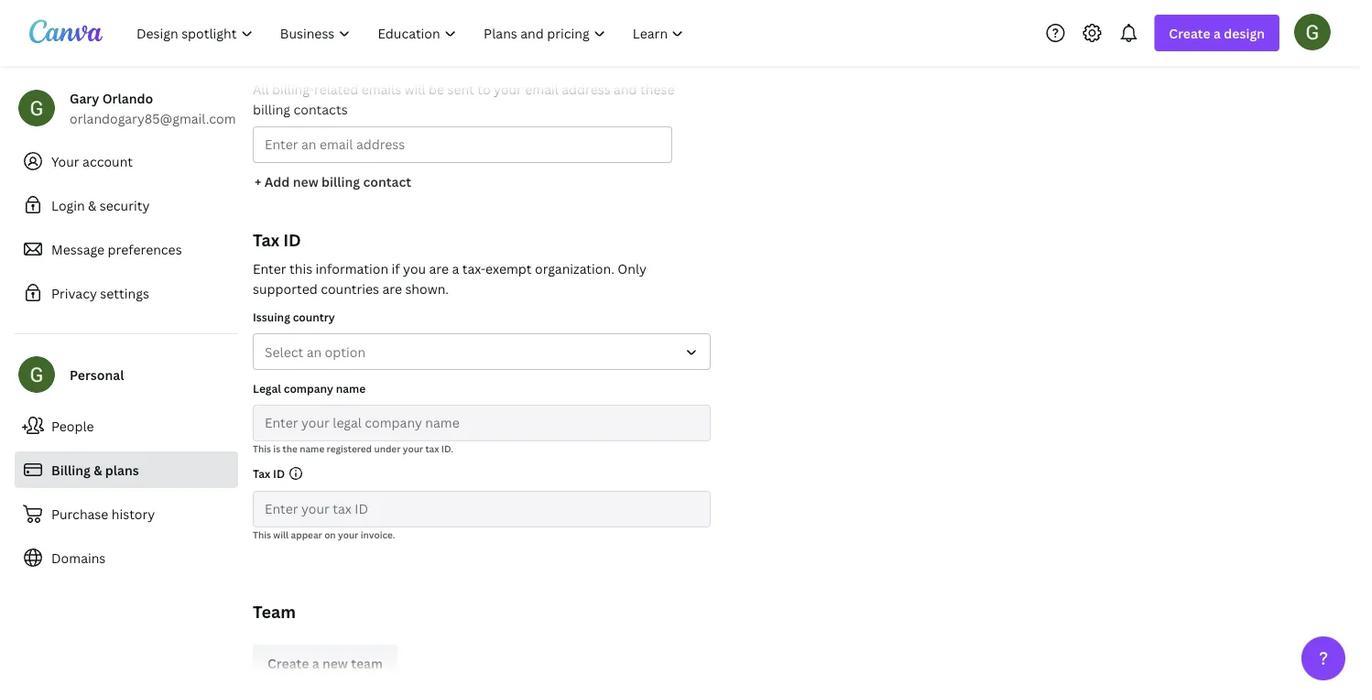 Task type: locate. For each thing, give the bounding box(es) containing it.
1 vertical spatial new
[[322, 655, 348, 672]]

+ add new billing contact
[[255, 173, 411, 190]]

a left design
[[1214, 24, 1221, 42]]

history
[[112, 505, 155, 523]]

orlandogary85@gmail.com
[[70, 109, 236, 127]]

1 vertical spatial billing
[[322, 173, 360, 190]]

billing-
[[272, 80, 314, 98]]

0 vertical spatial billing
[[253, 100, 291, 118]]

0 vertical spatial a
[[1214, 24, 1221, 42]]

gary orlando image
[[1295, 14, 1331, 50]]

issuing
[[253, 309, 290, 324]]

1 horizontal spatial billing
[[322, 173, 360, 190]]

create
[[1169, 24, 1211, 42], [268, 655, 309, 672]]

& left 'plans'
[[94, 461, 102, 479]]

create for create a new team
[[268, 655, 309, 672]]

id
[[283, 229, 301, 251], [273, 466, 285, 481]]

tax inside tax id enter this information if you are a tax-exempt organization. only supported countries are shown.
[[253, 229, 279, 251]]

a inside button
[[312, 655, 319, 672]]

name right the
[[300, 443, 325, 455]]

your account link
[[15, 143, 238, 180]]

your left the tax
[[403, 443, 423, 455]]

& for login
[[88, 197, 97, 214]]

Enter an email address text field
[[265, 127, 661, 162]]

create a new team button
[[253, 645, 398, 682]]

1 vertical spatial a
[[452, 260, 459, 277]]

create inside dropdown button
[[1169, 24, 1211, 42]]

1 horizontal spatial name
[[336, 381, 366, 396]]

security
[[100, 197, 150, 214]]

+ add new billing contact button
[[253, 163, 413, 200]]

billing
[[253, 100, 291, 118], [322, 173, 360, 190]]

0 horizontal spatial a
[[312, 655, 319, 672]]

sent
[[448, 80, 474, 98]]

your account
[[51, 153, 133, 170]]

option
[[325, 343, 366, 361]]

your
[[494, 80, 522, 98], [403, 443, 423, 455], [338, 529, 359, 541]]

0 horizontal spatial create
[[268, 655, 309, 672]]

new left the team
[[322, 655, 348, 672]]

0 vertical spatial name
[[336, 381, 366, 396]]

1 horizontal spatial a
[[452, 260, 459, 277]]

message preferences
[[51, 241, 182, 258]]

2 horizontal spatial your
[[494, 80, 522, 98]]

domains
[[51, 549, 106, 567]]

0 vertical spatial create
[[1169, 24, 1211, 42]]

issuing country
[[253, 309, 335, 324]]

login
[[51, 197, 85, 214]]

1 horizontal spatial create
[[1169, 24, 1211, 42]]

0 vertical spatial tax
[[253, 229, 279, 251]]

are up the shown.
[[429, 260, 449, 277]]

name down option
[[336, 381, 366, 396]]

1 vertical spatial will
[[273, 529, 289, 541]]

0 vertical spatial new
[[293, 173, 319, 190]]

your
[[51, 153, 79, 170]]

1 horizontal spatial your
[[403, 443, 423, 455]]

add
[[265, 173, 290, 190]]

&
[[88, 197, 97, 214], [94, 461, 102, 479]]

id for tax id
[[273, 466, 285, 481]]

1 horizontal spatial new
[[322, 655, 348, 672]]

under
[[374, 443, 401, 455]]

1 vertical spatial your
[[403, 443, 423, 455]]

1 vertical spatial name
[[300, 443, 325, 455]]

this
[[253, 443, 271, 455], [253, 529, 271, 541]]

0 horizontal spatial name
[[300, 443, 325, 455]]

0 vertical spatial will
[[405, 80, 426, 98]]

1 vertical spatial this
[[253, 529, 271, 541]]

this is the name registered under your tax id.
[[253, 443, 453, 455]]

are
[[429, 260, 449, 277], [383, 280, 402, 297]]

billing down all
[[253, 100, 291, 118]]

plans
[[105, 461, 139, 479]]

billing & plans link
[[15, 452, 238, 488]]

gary orlando orlandogary85@gmail.com
[[70, 89, 236, 127]]

0 horizontal spatial your
[[338, 529, 359, 541]]

new right add
[[293, 173, 319, 190]]

0 vertical spatial your
[[494, 80, 522, 98]]

tax
[[426, 443, 439, 455]]

Enter your legal company name text field
[[265, 406, 699, 441]]

create inside button
[[268, 655, 309, 672]]

1 vertical spatial id
[[273, 466, 285, 481]]

your inside all billing-related emails will be sent to your email address and these billing contacts
[[494, 80, 522, 98]]

1 vertical spatial are
[[383, 280, 402, 297]]

a inside tax id enter this information if you are a tax-exempt organization. only supported countries are shown.
[[452, 260, 459, 277]]

on
[[324, 529, 336, 541]]

purchase
[[51, 505, 108, 523]]

2 this from the top
[[253, 529, 271, 541]]

2 vertical spatial a
[[312, 655, 319, 672]]

name
[[336, 381, 366, 396], [300, 443, 325, 455]]

preferences
[[108, 241, 182, 258]]

legal company name
[[253, 381, 366, 396]]

billing left contact
[[322, 173, 360, 190]]

related
[[314, 80, 358, 98]]

your right to
[[494, 80, 522, 98]]

emails
[[362, 80, 401, 98]]

1 horizontal spatial will
[[405, 80, 426, 98]]

will
[[405, 80, 426, 98], [273, 529, 289, 541]]

create down team
[[268, 655, 309, 672]]

0 vertical spatial are
[[429, 260, 449, 277]]

billing
[[51, 461, 91, 479]]

id down is
[[273, 466, 285, 481]]

Select an option button
[[253, 334, 711, 370]]

message preferences link
[[15, 231, 238, 268]]

gary
[[70, 89, 99, 107]]

tax-
[[462, 260, 486, 277]]

id up 'this'
[[283, 229, 301, 251]]

a
[[1214, 24, 1221, 42], [452, 260, 459, 277], [312, 655, 319, 672]]

tax
[[253, 229, 279, 251], [253, 466, 270, 481]]

new
[[293, 173, 319, 190], [322, 655, 348, 672]]

supported
[[253, 280, 318, 297]]

all billing-related emails will be sent to your email address and these billing contacts
[[253, 80, 675, 118]]

0 vertical spatial &
[[88, 197, 97, 214]]

privacy settings
[[51, 284, 149, 302]]

0 horizontal spatial new
[[293, 173, 319, 190]]

1 vertical spatial &
[[94, 461, 102, 479]]

1 vertical spatial create
[[268, 655, 309, 672]]

new for billing
[[293, 173, 319, 190]]

1 tax from the top
[[253, 229, 279, 251]]

a inside dropdown button
[[1214, 24, 1221, 42]]

privacy settings link
[[15, 275, 238, 312]]

this left is
[[253, 443, 271, 455]]

your right on
[[338, 529, 359, 541]]

0 vertical spatial this
[[253, 443, 271, 455]]

1 vertical spatial tax
[[253, 466, 270, 481]]

1 this from the top
[[253, 443, 271, 455]]

2 tax from the top
[[253, 466, 270, 481]]

id inside tax id enter this information if you are a tax-exempt organization. only supported countries are shown.
[[283, 229, 301, 251]]

will left be
[[405, 80, 426, 98]]

team
[[253, 601, 296, 623]]

contacts
[[294, 100, 348, 118]]

are down if
[[383, 280, 402, 297]]

a left 'tax-'
[[452, 260, 459, 277]]

create left design
[[1169, 24, 1211, 42]]

email
[[525, 80, 559, 98]]

1 horizontal spatial are
[[429, 260, 449, 277]]

to
[[478, 80, 491, 98]]

2 horizontal spatial a
[[1214, 24, 1221, 42]]

0 vertical spatial id
[[283, 229, 301, 251]]

a left the team
[[312, 655, 319, 672]]

registered
[[327, 443, 372, 455]]

0 horizontal spatial will
[[273, 529, 289, 541]]

0 horizontal spatial billing
[[253, 100, 291, 118]]

will left appear
[[273, 529, 289, 541]]

& right login
[[88, 197, 97, 214]]

a for create a new team
[[312, 655, 319, 672]]

tax up enter at the top
[[253, 229, 279, 251]]

new for team
[[322, 655, 348, 672]]

tax down legal
[[253, 466, 270, 481]]

this left appear
[[253, 529, 271, 541]]



Task type: vqa. For each thing, say whether or not it's contained in the screenshot.
Tax
yes



Task type: describe. For each thing, give the bounding box(es) containing it.
personal
[[70, 366, 124, 383]]

this will appear on your invoice.
[[253, 529, 395, 541]]

tax for tax id enter this information if you are a tax-exempt organization. only supported countries are shown.
[[253, 229, 279, 251]]

purchase history
[[51, 505, 155, 523]]

+
[[255, 173, 261, 190]]

0 horizontal spatial are
[[383, 280, 402, 297]]

if
[[392, 260, 400, 277]]

tax for tax id
[[253, 466, 270, 481]]

countries
[[321, 280, 379, 297]]

tax id
[[253, 466, 285, 481]]

only
[[618, 260, 647, 277]]

address
[[562, 80, 611, 98]]

tax id enter this information if you are a tax-exempt organization. only supported countries are shown.
[[253, 229, 647, 297]]

people link
[[15, 408, 238, 444]]

all
[[253, 80, 269, 98]]

organization.
[[535, 260, 615, 277]]

settings
[[100, 284, 149, 302]]

company
[[284, 381, 333, 396]]

design
[[1224, 24, 1265, 42]]

select an option
[[265, 343, 366, 361]]

billing & plans
[[51, 461, 139, 479]]

domains link
[[15, 540, 238, 576]]

2 vertical spatial your
[[338, 529, 359, 541]]

message
[[51, 241, 105, 258]]

country
[[293, 309, 335, 324]]

people
[[51, 417, 94, 435]]

purchase history link
[[15, 496, 238, 532]]

this for this will appear on your invoice.
[[253, 529, 271, 541]]

legal
[[253, 381, 281, 396]]

a for create a design
[[1214, 24, 1221, 42]]

login & security link
[[15, 187, 238, 224]]

exempt
[[486, 260, 532, 277]]

invoice.
[[361, 529, 395, 541]]

will inside all billing-related emails will be sent to your email address and these billing contacts
[[405, 80, 426, 98]]

login & security
[[51, 197, 150, 214]]

the
[[283, 443, 298, 455]]

an
[[307, 343, 322, 361]]

top level navigation element
[[125, 15, 699, 51]]

create a new team
[[268, 655, 383, 672]]

enter
[[253, 260, 286, 277]]

and
[[614, 80, 637, 98]]

create a design button
[[1155, 15, 1280, 51]]

these
[[640, 80, 675, 98]]

contact
[[363, 173, 411, 190]]

billing inside all billing-related emails will be sent to your email address and these billing contacts
[[253, 100, 291, 118]]

id.
[[441, 443, 453, 455]]

team
[[351, 655, 383, 672]]

you
[[403, 260, 426, 277]]

information
[[316, 260, 389, 277]]

appear
[[291, 529, 322, 541]]

create for create a design
[[1169, 24, 1211, 42]]

create a design
[[1169, 24, 1265, 42]]

privacy
[[51, 284, 97, 302]]

& for billing
[[94, 461, 102, 479]]

this for this is the name registered under your tax id.
[[253, 443, 271, 455]]

id for tax id enter this information if you are a tax-exempt organization. only supported countries are shown.
[[283, 229, 301, 251]]

Enter your tax ID text field
[[265, 492, 699, 527]]

account
[[83, 153, 133, 170]]

is
[[273, 443, 281, 455]]

billing inside button
[[322, 173, 360, 190]]

be
[[429, 80, 444, 98]]

shown.
[[405, 280, 449, 297]]

select
[[265, 343, 304, 361]]

orlando
[[102, 89, 153, 107]]

this
[[290, 260, 313, 277]]



